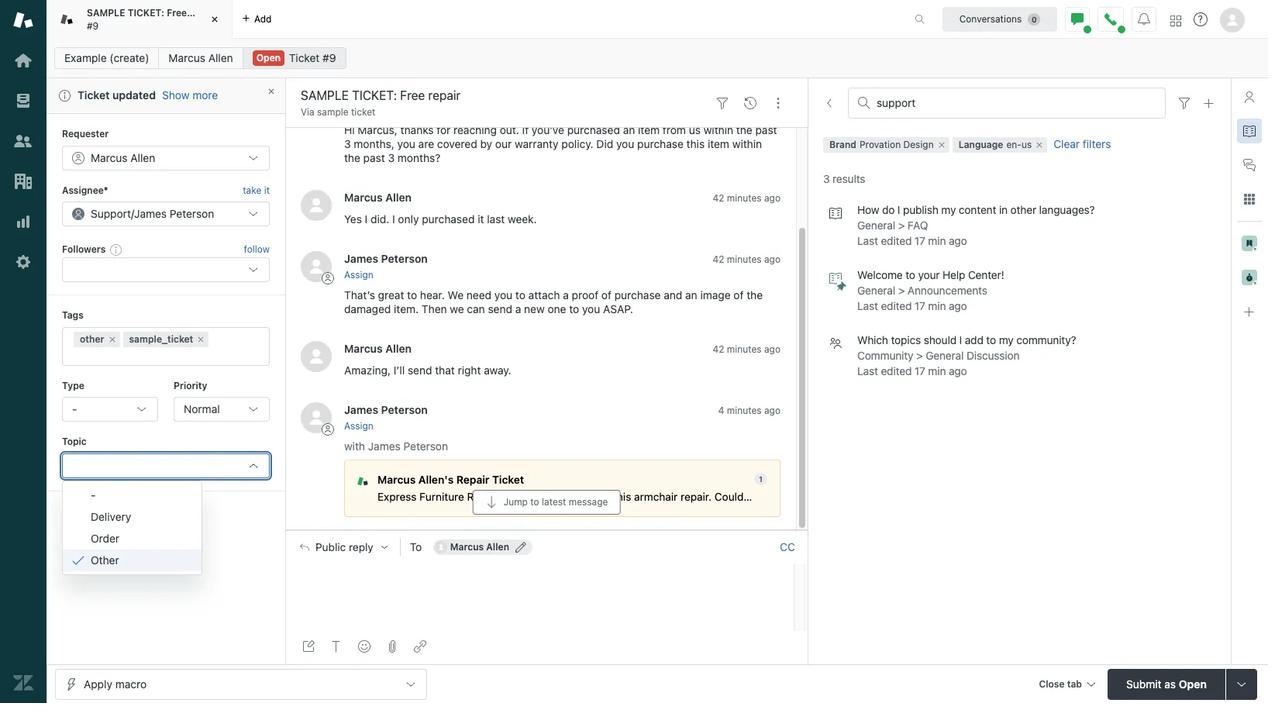 Task type: describe. For each thing, give the bounding box(es) containing it.
provation
[[860, 139, 901, 151]]

should
[[924, 334, 957, 347]]

4 minutes ago text field
[[719, 405, 781, 416]]

close tab
[[1039, 678, 1083, 690]]

marcus allen up did.
[[344, 191, 412, 204]]

allen's
[[419, 474, 454, 486]]

type
[[62, 380, 84, 392]]

to inside ‭welcome to your help center!‬ ‭general‬ > ‭announcements‬ last edited 17 min ago
[[906, 269, 916, 282]]

> inside the ‭which topics should i add to my community?‬ community > general discussion last edited 17 min ago
[[917, 349, 923, 362]]

community?‬
[[1017, 334, 1077, 347]]

1 vertical spatial send
[[408, 364, 432, 377]]

follow button
[[244, 243, 270, 257]]

0 horizontal spatial 3
[[344, 137, 351, 150]]

only
[[398, 212, 419, 225]]

1 james peterson link from the top
[[344, 252, 428, 265]]

with james peterson
[[344, 440, 448, 453]]

remove image for topmost remove icon
[[1036, 141, 1045, 150]]

show
[[162, 89, 190, 102]]

button displays agent's chat status as online. image
[[1072, 13, 1084, 25]]

peterson inside the assignee* element
[[170, 207, 214, 220]]

assignee* element
[[62, 202, 270, 226]]

by
[[480, 137, 493, 150]]

2 42 from the top
[[713, 253, 725, 265]]

marcus up the amazing, at the left bottom of the page
[[344, 342, 383, 355]]

edited for do
[[881, 234, 912, 248]]

tags
[[62, 310, 84, 321]]

1 vertical spatial a
[[516, 302, 521, 316]]

an inside that's great to hear. we need you to attach a proof of purchase and an image of the damaged item. then we can send a new one to you asap.
[[686, 288, 698, 302]]

allen inside requester element
[[131, 151, 155, 164]]

you right need
[[495, 288, 513, 302]]

clear filters
[[1054, 137, 1112, 150]]

marcus inside secondary element
[[169, 51, 205, 64]]

marcus allen link for yes
[[344, 191, 412, 204]]

4 minutes ago
[[719, 405, 781, 416]]

42 minutes ago text field for yes i did. i only purchased it last week.
[[713, 192, 781, 204]]

tabs tab list
[[47, 0, 899, 39]]

i inside the ‭which topics should i add to my community?‬ community > general discussion last edited 17 min ago
[[960, 334, 963, 347]]

42 for amazing, i'll send that right away.
[[713, 343, 725, 355]]

that's
[[344, 288, 375, 302]]

send inside that's great to hear. we need you to attach a proof of purchase and an image of the damaged item. then we can send a new one to you asap.
[[488, 302, 513, 316]]

apply macro
[[84, 677, 147, 691]]

thanks
[[401, 123, 434, 136]]

languages?‬
[[1040, 203, 1095, 217]]

1 james peterson assign from the top
[[344, 252, 428, 281]]

general
[[926, 349, 964, 362]]

last for ‭how do i publish my content in other languages?‬ ‭general‬ > ‭faq‬ last edited 17 min ago
[[858, 234, 879, 248]]

hear.
[[420, 288, 445, 302]]

tab
[[1068, 678, 1083, 690]]

minutes for 42 minutes ago text field associated with yes i did. i only purchased it last week.
[[727, 192, 762, 204]]

take it button
[[243, 183, 270, 199]]

jump
[[504, 496, 528, 508]]

ticket inside conversationlabel log
[[493, 474, 524, 486]]

secondary element
[[47, 43, 1269, 74]]

other option
[[63, 550, 202, 572]]

marcus allen link for amazing,
[[344, 342, 412, 355]]

example (create) button
[[54, 47, 159, 69]]

followers
[[62, 244, 106, 255]]

community
[[858, 349, 914, 362]]

get help image
[[1194, 12, 1208, 26]]

1 horizontal spatial filter image
[[1179, 97, 1191, 109]]

17 for should
[[915, 365, 926, 378]]

conversationlabel log
[[285, 73, 808, 530]]

add button
[[233, 0, 281, 38]]

topic element
[[62, 453, 270, 478]]

ticket updated show more
[[78, 88, 218, 102]]

zendesk support image
[[13, 10, 33, 30]]

close
[[1039, 678, 1065, 690]]

notifications image
[[1138, 13, 1151, 25]]

repair
[[190, 7, 216, 19]]

2 james peterson link from the top
[[344, 403, 428, 416]]

covered
[[437, 137, 477, 150]]

1 horizontal spatial a
[[563, 288, 569, 302]]

support
[[91, 207, 131, 220]]

james inside the assignee* element
[[134, 207, 167, 220]]

close ticket collision notification image
[[267, 86, 276, 96]]

1 vertical spatial purchased
[[422, 212, 475, 225]]

requester
[[62, 128, 109, 140]]

0 vertical spatial remove image
[[937, 141, 947, 150]]

do
[[883, 203, 895, 217]]

main element
[[0, 0, 47, 703]]

help
[[943, 269, 966, 282]]

support / james peterson
[[91, 207, 214, 220]]

topics
[[891, 334, 921, 347]]

the inside that's great to hear. we need you to attach a proof of purchase and an image of the damaged item. then we can send a new one to you asap.
[[747, 288, 763, 302]]

assign for first james peterson link from the bottom
[[344, 420, 374, 432]]

this
[[687, 137, 705, 150]]

marcus right marcus.allen@example.com icon
[[450, 541, 484, 553]]

take it
[[243, 184, 270, 196]]

events image
[[745, 97, 757, 109]]

that
[[435, 364, 455, 377]]

- for -
[[72, 403, 77, 416]]

topic list box
[[62, 481, 203, 576]]

our
[[495, 137, 512, 150]]

amazing, i'll send that right away.
[[344, 364, 512, 377]]

it inside conversationlabel log
[[478, 212, 484, 225]]

months,
[[354, 137, 395, 150]]

item.
[[394, 302, 419, 316]]

> inside ‭welcome to your help center!‬ ‭general‬ > ‭announcements‬ last edited 17 min ago
[[899, 284, 905, 297]]

marcus allen's repair ticket
[[378, 474, 524, 486]]

to
[[410, 540, 422, 554]]

1 vertical spatial us
[[1022, 139, 1032, 151]]

‭how do i publish my content in other languages?‬ ‭general‬ > ‭faq‬ last edited 17 min ago
[[858, 203, 1095, 248]]

tab containing sample ticket: free repair
[[47, 0, 233, 39]]

1 vertical spatial item
[[708, 137, 730, 150]]

3 avatar image from the top
[[301, 341, 332, 372]]

your
[[919, 269, 940, 282]]

allen up i'll
[[386, 342, 412, 355]]

‭how
[[858, 203, 880, 217]]

1
[[759, 475, 763, 484]]

example (create)
[[64, 51, 149, 64]]

message
[[569, 496, 608, 508]]

ticket for ticket updated show more
[[78, 88, 110, 102]]

marcus allen inside secondary element
[[169, 51, 233, 64]]

open inside secondary element
[[256, 52, 281, 64]]

did
[[597, 137, 614, 150]]

‭which topics should i add to my community?‬ community > general discussion last edited 17 min ago
[[858, 334, 1077, 378]]

james up that's
[[344, 252, 378, 265]]

followers element
[[62, 258, 270, 283]]

to right the one
[[569, 302, 579, 316]]

2 james peterson assign from the top
[[344, 403, 428, 432]]

brand
[[830, 139, 857, 151]]

you down proof
[[582, 302, 601, 316]]

add inside add 'dropdown button'
[[254, 13, 272, 24]]

format text image
[[330, 641, 343, 653]]

hi
[[344, 123, 355, 136]]

0 horizontal spatial other
[[80, 333, 104, 345]]

2 horizontal spatial 3
[[824, 172, 830, 186]]

proof
[[572, 288, 599, 302]]

close tab button
[[1033, 669, 1102, 702]]

0 vertical spatial past
[[756, 123, 777, 136]]

results
[[833, 172, 866, 186]]

language
[[959, 139, 1004, 151]]

0 vertical spatial within
[[704, 123, 734, 136]]

conversations button
[[943, 7, 1058, 31]]

organizations image
[[13, 171, 33, 192]]

reporting image
[[13, 212, 33, 232]]

public
[[316, 541, 346, 554]]

via
[[301, 106, 315, 118]]

allen left edit user icon
[[486, 541, 509, 553]]

other
[[91, 554, 119, 567]]

42 minutes ago for amazing, i'll send that right away.
[[713, 343, 781, 355]]

(create)
[[110, 51, 149, 64]]

from
[[663, 123, 686, 136]]

cc
[[780, 540, 796, 554]]

1 vertical spatial remove image
[[107, 335, 117, 344]]

allen up "only"
[[386, 191, 412, 204]]

edited for topics
[[881, 365, 912, 378]]

then
[[422, 302, 447, 316]]

asap.
[[603, 302, 633, 316]]

peterson up the great
[[381, 252, 428, 265]]

amazing,
[[344, 364, 391, 377]]

apps image
[[1244, 193, 1256, 206]]

1 vertical spatial 3
[[388, 151, 395, 164]]

4
[[719, 405, 725, 416]]

james right with
[[368, 440, 401, 453]]

0 horizontal spatial past
[[363, 151, 385, 164]]

last for ‭which topics should i add to my community?‬ community > general discussion last edited 17 min ago
[[858, 365, 879, 378]]

marcus allen up the amazing, at the left bottom of the page
[[344, 342, 412, 355]]

week.
[[508, 212, 537, 225]]

example
[[64, 51, 107, 64]]

you right did
[[617, 137, 635, 150]]

- delivery
[[91, 489, 131, 524]]

peterson up with james peterson
[[381, 403, 428, 416]]

public reply button
[[286, 531, 400, 564]]

time tracking image
[[1242, 270, 1258, 285]]

macro
[[115, 677, 147, 691]]

bookmarks image
[[1242, 236, 1258, 251]]

en-
[[1007, 139, 1022, 151]]

draft mode image
[[302, 641, 315, 653]]

get started image
[[13, 50, 33, 71]]

marcus.allen@example.com image
[[435, 541, 447, 554]]

i'll
[[394, 364, 405, 377]]



Task type: locate. For each thing, give the bounding box(es) containing it.
filter image left create or request article image at right top
[[1179, 97, 1191, 109]]

‭general‬ down ‭welcome
[[858, 284, 896, 297]]

marcus up show more button
[[169, 51, 205, 64]]

1 vertical spatial #9
[[323, 51, 336, 64]]

0 vertical spatial it
[[264, 184, 270, 196]]

ago inside the ‭which topics should i add to my community?‬ community > general discussion last edited 17 min ago
[[949, 365, 968, 378]]

it right take
[[264, 184, 270, 196]]

1 vertical spatial it
[[478, 212, 484, 225]]

edited inside the ‭which topics should i add to my community?‬ community > general discussion last edited 17 min ago
[[881, 365, 912, 378]]

3 results
[[824, 172, 866, 186]]

need
[[467, 288, 492, 302]]

zendesk products image
[[1171, 15, 1182, 26]]

add link (cmd k) image
[[414, 641, 427, 653]]

it inside button
[[264, 184, 270, 196]]

1 vertical spatial >
[[899, 284, 905, 297]]

42 for yes i did. i only purchased it last week.
[[713, 192, 725, 204]]

2 17 from the top
[[915, 300, 926, 313]]

0 vertical spatial #9
[[87, 20, 99, 31]]

1 vertical spatial ticket
[[78, 88, 110, 102]]

tab
[[47, 0, 233, 39]]

sample
[[87, 7, 125, 19]]

min inside ‭welcome to your help center!‬ ‭general‬ > ‭announcements‬ last edited 17 min ago
[[929, 300, 946, 313]]

new
[[524, 302, 545, 316]]

1 minutes from the top
[[727, 192, 762, 204]]

peterson up allen's
[[404, 440, 448, 453]]

3 17 from the top
[[915, 365, 926, 378]]

design
[[904, 139, 934, 151]]

1 horizontal spatial purchased
[[567, 123, 620, 136]]

james up with
[[344, 403, 378, 416]]

0 vertical spatial edited
[[881, 234, 912, 248]]

marcus allen right marcus.allen@example.com icon
[[450, 541, 509, 553]]

us
[[689, 123, 701, 136], [1022, 139, 1032, 151]]

0 horizontal spatial purchased
[[422, 212, 475, 225]]

17
[[915, 234, 926, 248], [915, 300, 926, 313], [915, 365, 926, 378]]

to inside the ‭which topics should i add to my community?‬ community > general discussion last edited 17 min ago
[[987, 334, 997, 347]]

#9 up sample
[[323, 51, 336, 64]]

‭faq‬
[[908, 219, 929, 232]]

warranty
[[515, 137, 559, 150]]

- inside - popup button
[[72, 403, 77, 416]]

purchased up did
[[567, 123, 620, 136]]

marcus allen link up the amazing, at the left bottom of the page
[[344, 342, 412, 355]]

- inside the - delivery
[[91, 489, 96, 502]]

4 avatar image from the top
[[301, 402, 332, 433]]

hi marcus, thanks for reaching out. if you've purchased an item from us within the past 3 months, you are covered by our warranty policy. did you purchase this item within the past 3 months?
[[344, 123, 780, 164]]

1 horizontal spatial remove image
[[1036, 141, 1045, 150]]

marcus allen link up did.
[[344, 191, 412, 204]]

views image
[[13, 91, 33, 111]]

17 down the topics
[[915, 365, 926, 378]]

avatar image
[[301, 190, 332, 221], [301, 251, 332, 282], [301, 341, 332, 372], [301, 402, 332, 433]]

0 vertical spatial assign button
[[344, 268, 374, 282]]

0 vertical spatial 17
[[915, 234, 926, 248]]

1 avatar image from the top
[[301, 190, 332, 221]]

add up discussion on the right of page
[[965, 334, 984, 347]]

1 vertical spatial last
[[858, 300, 879, 313]]

min inside the ‭which topics should i add to my community?‬ community > general discussion last edited 17 min ago
[[929, 365, 946, 378]]

0 horizontal spatial item
[[638, 123, 660, 136]]

2 last from the top
[[858, 300, 879, 313]]

last inside the ‭which topics should i add to my community?‬ community > general discussion last edited 17 min ago
[[858, 365, 879, 378]]

1 vertical spatial the
[[344, 151, 361, 164]]

‭general‬ inside ‭how do i publish my content in other languages?‬ ‭general‬ > ‭faq‬ last edited 17 min ago
[[858, 219, 896, 232]]

42 up 42 minutes ago text box
[[713, 192, 725, 204]]

0 horizontal spatial #9
[[87, 20, 99, 31]]

minutes down image
[[727, 343, 762, 355]]

center!‬
[[969, 269, 1005, 282]]

0 vertical spatial my
[[942, 203, 956, 217]]

1 assign button from the top
[[344, 268, 374, 282]]

ticket #9
[[289, 51, 336, 64]]

hide composer image
[[541, 524, 553, 537]]

‭general‬
[[858, 219, 896, 232], [858, 284, 896, 297]]

can
[[467, 302, 485, 316]]

to up item.
[[407, 288, 417, 302]]

other
[[1011, 203, 1037, 217], [80, 333, 104, 345]]

2 vertical spatial last
[[858, 365, 879, 378]]

1 horizontal spatial open
[[1180, 677, 1207, 691]]

assignee*
[[62, 184, 108, 196]]

last inside ‭how do i publish my content in other languages?‬ ‭general‬ > ‭faq‬ last edited 17 min ago
[[858, 234, 879, 248]]

2 42 minutes ago text field from the top
[[713, 343, 781, 355]]

info on adding followers image
[[110, 244, 123, 256]]

0 vertical spatial purchase
[[638, 137, 684, 150]]

42 minutes ago text field
[[713, 192, 781, 204], [713, 343, 781, 355]]

min
[[929, 234, 946, 248], [929, 300, 946, 313], [929, 365, 946, 378]]

allen up support / james peterson
[[131, 151, 155, 164]]

1 horizontal spatial 3
[[388, 151, 395, 164]]

17 inside ‭how do i publish my content in other languages?‬ ‭general‬ > ‭faq‬ last edited 17 min ago
[[915, 234, 926, 248]]

that's great to hear. we need you to attach a proof of purchase and an image of the damaged item. then we can send a new one to you asap.
[[344, 288, 766, 316]]

2 vertical spatial marcus allen link
[[344, 342, 412, 355]]

3 down hi
[[344, 137, 351, 150]]

3 left 'results'
[[824, 172, 830, 186]]

displays possible ticket submission types image
[[1236, 678, 1249, 691]]

2 vertical spatial 17
[[915, 365, 926, 378]]

a left new
[[516, 302, 521, 316]]

0 vertical spatial >
[[899, 219, 905, 232]]

ticket inside ticket updated show more
[[78, 88, 110, 102]]

17 down ‭faq‬
[[915, 234, 926, 248]]

3 edited from the top
[[881, 365, 912, 378]]

remove image right sample_ticket
[[196, 335, 206, 344]]

i right should
[[960, 334, 963, 347]]

to right jump
[[531, 496, 540, 508]]

1 42 from the top
[[713, 192, 725, 204]]

0 horizontal spatial -
[[72, 403, 77, 416]]

send right i'll
[[408, 364, 432, 377]]

- down type
[[72, 403, 77, 416]]

0 vertical spatial james peterson link
[[344, 252, 428, 265]]

past
[[756, 123, 777, 136], [363, 151, 385, 164]]

3 42 minutes ago from the top
[[713, 343, 781, 355]]

normal
[[184, 403, 220, 416]]

assign button for first james peterson link from the top of the conversationlabel log
[[344, 268, 374, 282]]

zendesk image
[[13, 673, 33, 693]]

marcus down with james peterson
[[378, 474, 416, 486]]

a up the one
[[563, 288, 569, 302]]

1 vertical spatial assign button
[[344, 420, 374, 434]]

1 horizontal spatial other
[[1011, 203, 1037, 217]]

my inside the ‭which topics should i add to my community?‬ community > general discussion last edited 17 min ago
[[999, 334, 1014, 347]]

None field
[[877, 96, 1156, 110]]

minutes right 4
[[727, 405, 762, 416]]

1 vertical spatial my
[[999, 334, 1014, 347]]

- up delivery
[[91, 489, 96, 502]]

0 vertical spatial marcus allen link
[[159, 47, 243, 69]]

james peterson link
[[344, 252, 428, 265], [344, 403, 428, 416]]

1 vertical spatial an
[[686, 288, 698, 302]]

1 17 from the top
[[915, 234, 926, 248]]

assign button up that's
[[344, 268, 374, 282]]

ticket:
[[128, 7, 164, 19]]

remove image for bottom remove icon
[[196, 335, 206, 344]]

allen
[[208, 51, 233, 64], [131, 151, 155, 164], [386, 191, 412, 204], [386, 342, 412, 355], [486, 541, 509, 553]]

1 vertical spatial assign
[[344, 420, 374, 432]]

2 vertical spatial 3
[[824, 172, 830, 186]]

edited inside ‭welcome to your help center!‬ ‭general‬ > ‭announcements‬ last edited 17 min ago
[[881, 300, 912, 313]]

months?
[[398, 151, 441, 164]]

0 horizontal spatial it
[[264, 184, 270, 196]]

the down months,
[[344, 151, 361, 164]]

you down thanks
[[398, 137, 416, 150]]

42 down image
[[713, 343, 725, 355]]

42 minutes ago up 42 minutes ago text box
[[713, 192, 781, 204]]

filter image
[[717, 97, 729, 109], [1179, 97, 1191, 109]]

alert
[[47, 78, 285, 114]]

42 minutes ago text field for amazing, i'll send that right away.
[[713, 343, 781, 355]]

damaged
[[344, 302, 391, 316]]

1 horizontal spatial of
[[734, 288, 744, 302]]

0 vertical spatial open
[[256, 52, 281, 64]]

for
[[437, 123, 451, 136]]

out.
[[500, 123, 519, 136]]

as
[[1165, 677, 1177, 691]]

within down events icon
[[733, 137, 762, 150]]

minutes for 4 minutes ago text field
[[727, 405, 762, 416]]

us left the 'clear'
[[1022, 139, 1032, 151]]

#9 inside the sample ticket: free repair #9
[[87, 20, 99, 31]]

of
[[602, 288, 612, 302], [734, 288, 744, 302]]

purchase inside that's great to hear. we need you to attach a proof of purchase and an image of the damaged item. then we can send a new one to you asap.
[[615, 288, 661, 302]]

create or request article image
[[1204, 97, 1216, 109]]

2 edited from the top
[[881, 300, 912, 313]]

1 edited from the top
[[881, 234, 912, 248]]

priority
[[174, 380, 207, 392]]

item left 'from'
[[638, 123, 660, 136]]

to up discussion on the right of page
[[987, 334, 997, 347]]

clear filters link
[[1051, 137, 1115, 153]]

0 vertical spatial the
[[737, 123, 753, 136]]

0 vertical spatial remove image
[[1036, 141, 1045, 150]]

assign up that's
[[344, 269, 374, 281]]

#9 inside secondary element
[[323, 51, 336, 64]]

1 vertical spatial ‭general‬
[[858, 284, 896, 297]]

add attachment image
[[386, 641, 399, 653]]

filters
[[1083, 137, 1112, 150]]

1 vertical spatial -
[[91, 489, 96, 502]]

purchase inside the hi marcus, thanks for reaching out. if you've purchased an item from us within the past 3 months, you are covered by our warranty policy. did you purchase this item within the past 3 months?
[[638, 137, 684, 150]]

marcus allen inside requester element
[[91, 151, 155, 164]]

min inside ‭how do i publish my content in other languages?‬ ‭general‬ > ‭faq‬ last edited 17 min ago
[[929, 234, 946, 248]]

1 horizontal spatial it
[[478, 212, 484, 225]]

2 of from the left
[[734, 288, 744, 302]]

1 horizontal spatial add
[[965, 334, 984, 347]]

marcus,
[[358, 123, 398, 136]]

other right "in"
[[1011, 203, 1037, 217]]

the down 42 minutes ago text box
[[747, 288, 763, 302]]

‭welcome
[[858, 269, 903, 282]]

1 vertical spatial other
[[80, 333, 104, 345]]

min down general on the right of page
[[929, 365, 946, 378]]

remove image
[[1036, 141, 1045, 150], [196, 335, 206, 344]]

of up asap.
[[602, 288, 612, 302]]

0 horizontal spatial add
[[254, 13, 272, 24]]

marcus up yes
[[344, 191, 383, 204]]

Topic field
[[72, 459, 241, 473]]

my
[[942, 203, 956, 217], [999, 334, 1014, 347]]

normal button
[[174, 397, 270, 422]]

3 minutes from the top
[[727, 343, 762, 355]]

‭general‬ inside ‭welcome to your help center!‬ ‭general‬ > ‭announcements‬ last edited 17 min ago
[[858, 284, 896, 297]]

purchased right "only"
[[422, 212, 475, 225]]

close image
[[207, 12, 223, 27]]

marcus allen link
[[159, 47, 243, 69], [344, 191, 412, 204], [344, 342, 412, 355]]

42 minutes ago for yes i did. i only purchased it last week.
[[713, 192, 781, 204]]

knowledge image
[[1244, 125, 1256, 137]]

0 vertical spatial a
[[563, 288, 569, 302]]

0 vertical spatial us
[[689, 123, 701, 136]]

assign for first james peterson link from the top of the conversationlabel log
[[344, 269, 374, 281]]

1 42 minutes ago from the top
[[713, 192, 781, 204]]

ticket
[[351, 106, 376, 118]]

assign up with
[[344, 420, 374, 432]]

2 minutes from the top
[[727, 253, 762, 265]]

past down months,
[[363, 151, 385, 164]]

minutes
[[727, 192, 762, 204], [727, 253, 762, 265], [727, 343, 762, 355], [727, 405, 762, 416]]

back image
[[824, 97, 836, 109]]

ticket
[[289, 51, 320, 64], [78, 88, 110, 102], [493, 474, 524, 486]]

42 minutes ago up image
[[713, 253, 781, 265]]

alert containing ticket updated
[[47, 78, 285, 114]]

publish
[[903, 203, 939, 217]]

1 vertical spatial past
[[363, 151, 385, 164]]

an inside the hi marcus, thanks for reaching out. if you've purchased an item from us within the past 3 months, you are covered by our warranty policy. did you purchase this item within the past 3 months?
[[623, 123, 635, 136]]

right
[[458, 364, 481, 377]]

away.
[[484, 364, 512, 377]]

last down ‭how
[[858, 234, 879, 248]]

2 vertical spatial edited
[[881, 365, 912, 378]]

1 horizontal spatial -
[[91, 489, 96, 502]]

customers image
[[13, 131, 33, 151]]

1 horizontal spatial remove image
[[937, 141, 947, 150]]

other inside ‭how do i publish my content in other languages?‬ ‭general‬ > ‭faq‬ last edited 17 min ago
[[1011, 203, 1037, 217]]

remove image right design
[[937, 141, 947, 150]]

open up "close ticket collision notification" icon
[[256, 52, 281, 64]]

ticket actions image
[[772, 97, 785, 109]]

remove image
[[937, 141, 947, 150], [107, 335, 117, 344]]

you
[[398, 137, 416, 150], [617, 137, 635, 150], [495, 288, 513, 302], [582, 302, 601, 316]]

one
[[548, 302, 566, 316]]

edited down community
[[881, 365, 912, 378]]

to inside button
[[531, 496, 540, 508]]

1 assign from the top
[[344, 269, 374, 281]]

edit user image
[[516, 542, 527, 553]]

1 vertical spatial open
[[1180, 677, 1207, 691]]

2 vertical spatial 42
[[713, 343, 725, 355]]

filter image left events icon
[[717, 97, 729, 109]]

james peterson link up with james peterson
[[344, 403, 428, 416]]

min for i
[[929, 365, 946, 378]]

4 minutes from the top
[[727, 405, 762, 416]]

delivery
[[91, 510, 131, 524]]

> down ‭welcome
[[899, 284, 905, 297]]

3 42 from the top
[[713, 343, 725, 355]]

customer context image
[[1244, 91, 1256, 103]]

last
[[487, 212, 505, 225]]

us inside the hi marcus, thanks for reaching out. if you've purchased an item from us within the past 3 months, you are covered by our warranty policy. did you purchase this item within the past 3 months?
[[689, 123, 701, 136]]

min for publish
[[929, 234, 946, 248]]

1 vertical spatial within
[[733, 137, 762, 150]]

minutes for amazing, i'll send that right away. 42 minutes ago text field
[[727, 343, 762, 355]]

minutes up image
[[727, 253, 762, 265]]

3 min from the top
[[929, 365, 946, 378]]

0 vertical spatial 42
[[713, 192, 725, 204]]

last down community
[[858, 365, 879, 378]]

i right do
[[898, 203, 901, 217]]

james peterson assign up the great
[[344, 252, 428, 281]]

2 vertical spatial 42 minutes ago
[[713, 343, 781, 355]]

an left 'from'
[[623, 123, 635, 136]]

send
[[488, 302, 513, 316], [408, 364, 432, 377]]

0 vertical spatial assign
[[344, 269, 374, 281]]

minutes for 42 minutes ago text box
[[727, 253, 762, 265]]

my inside ‭how do i publish my content in other languages?‬ ‭general‬ > ‭faq‬ last edited 17 min ago
[[942, 203, 956, 217]]

sample
[[317, 106, 349, 118]]

42 minutes ago text field up 42 minutes ago text box
[[713, 192, 781, 204]]

0 vertical spatial an
[[623, 123, 635, 136]]

assign button for first james peterson link from the bottom
[[344, 420, 374, 434]]

0 vertical spatial other
[[1011, 203, 1037, 217]]

> left ‭faq‬
[[899, 219, 905, 232]]

purchased inside the hi marcus, thanks for reaching out. if you've purchased an item from us within the past 3 months, you are covered by our warranty policy. did you purchase this item within the past 3 months?
[[567, 123, 620, 136]]

2 min from the top
[[929, 300, 946, 313]]

2 vertical spatial >
[[917, 349, 923, 362]]

last inside ‭welcome to your help center!‬ ‭general‬ > ‭announcements‬ last edited 17 min ago
[[858, 300, 879, 313]]

1 horizontal spatial an
[[686, 288, 698, 302]]

> down the topics
[[917, 349, 923, 362]]

- button
[[62, 397, 158, 422]]

0 vertical spatial 3
[[344, 137, 351, 150]]

marcus allen link inside secondary element
[[159, 47, 243, 69]]

2 ‭general‬ from the top
[[858, 284, 896, 297]]

last down ‭welcome
[[858, 300, 879, 313]]

james
[[134, 207, 167, 220], [344, 252, 378, 265], [344, 403, 378, 416], [368, 440, 401, 453]]

42 minutes ago up 4 minutes ago at the right of the page
[[713, 343, 781, 355]]

ago
[[765, 192, 781, 204], [949, 234, 968, 248], [765, 253, 781, 265], [949, 300, 968, 313], [765, 343, 781, 355], [949, 365, 968, 378], [765, 405, 781, 416]]

my up discussion on the right of page
[[999, 334, 1014, 347]]

0 horizontal spatial send
[[408, 364, 432, 377]]

1 ‭general‬ from the top
[[858, 219, 896, 232]]

i right yes
[[365, 212, 368, 225]]

0 vertical spatial min
[[929, 234, 946, 248]]

1 of from the left
[[602, 288, 612, 302]]

ticket inside secondary element
[[289, 51, 320, 64]]

remove image right en-
[[1036, 141, 1045, 150]]

1 vertical spatial james peterson assign
[[344, 403, 428, 432]]

42 up image
[[713, 253, 725, 265]]

0 vertical spatial add
[[254, 13, 272, 24]]

edited inside ‭how do i publish my content in other languages?‬ ‭general‬ > ‭faq‬ last edited 17 min ago
[[881, 234, 912, 248]]

marcus inside requester element
[[91, 151, 128, 164]]

latest
[[542, 496, 566, 508]]

1 vertical spatial 42
[[713, 253, 725, 265]]

insert emojis image
[[358, 641, 371, 653]]

i right did.
[[392, 212, 395, 225]]

1 horizontal spatial item
[[708, 137, 730, 150]]

ticket up jump
[[493, 474, 524, 486]]

add inside the ‭which topics should i add to my community?‬ community > general discussion last edited 17 min ago
[[965, 334, 984, 347]]

17 inside the ‭which topics should i add to my community?‬ community > general discussion last edited 17 min ago
[[915, 365, 926, 378]]

if
[[522, 123, 529, 136]]

us up this
[[689, 123, 701, 136]]

james peterson link up the great
[[344, 252, 428, 265]]

2 vertical spatial ticket
[[493, 474, 524, 486]]

1 horizontal spatial ticket
[[289, 51, 320, 64]]

james peterson assign up with james peterson
[[344, 403, 428, 432]]

you've
[[532, 123, 565, 136]]

2 42 minutes ago from the top
[[713, 253, 781, 265]]

yes i did. i only purchased it last week.
[[344, 212, 537, 225]]

42 minutes ago text field
[[713, 253, 781, 265]]

sample_ticket
[[129, 333, 193, 345]]

assign button
[[344, 268, 374, 282], [344, 420, 374, 434]]

content
[[959, 203, 997, 217]]

0 horizontal spatial filter image
[[717, 97, 729, 109]]

2 horizontal spatial ticket
[[493, 474, 524, 486]]

edited down ‭faq‬
[[881, 234, 912, 248]]

requester element
[[62, 146, 270, 170]]

admin image
[[13, 252, 33, 272]]

open
[[256, 52, 281, 64], [1180, 677, 1207, 691]]

2 vertical spatial the
[[747, 288, 763, 302]]

17 for i
[[915, 234, 926, 248]]

1 horizontal spatial past
[[756, 123, 777, 136]]

0 vertical spatial item
[[638, 123, 660, 136]]

james right support
[[134, 207, 167, 220]]

are
[[419, 137, 434, 150]]

0 horizontal spatial us
[[689, 123, 701, 136]]

1 vertical spatial edited
[[881, 300, 912, 313]]

2 assign from the top
[[344, 420, 374, 432]]

0 horizontal spatial my
[[942, 203, 956, 217]]

3 last from the top
[[858, 365, 879, 378]]

marcus allen up more
[[169, 51, 233, 64]]

item right this
[[708, 137, 730, 150]]

1 vertical spatial remove image
[[196, 335, 206, 344]]

repair
[[457, 474, 490, 486]]

take
[[243, 184, 262, 196]]

0 vertical spatial last
[[858, 234, 879, 248]]

min down publish
[[929, 234, 946, 248]]

2 avatar image from the top
[[301, 251, 332, 282]]

1 vertical spatial add
[[965, 334, 984, 347]]

other down tags
[[80, 333, 104, 345]]

past down "ticket actions" image
[[756, 123, 777, 136]]

an right and
[[686, 288, 698, 302]]

ago inside ‭welcome to your help center!‬ ‭general‬ > ‭announcements‬ last edited 17 min ago
[[949, 300, 968, 313]]

2 assign button from the top
[[344, 420, 374, 434]]

0 horizontal spatial ticket
[[78, 88, 110, 102]]

free
[[167, 7, 187, 19]]

clear
[[1054, 137, 1080, 150]]

show more button
[[162, 89, 218, 103]]

> inside ‭how do i publish my content in other languages?‬ ‭general‬ > ‭faq‬ last edited 17 min ago
[[899, 219, 905, 232]]

ticket for ticket #9
[[289, 51, 320, 64]]

topic
[[62, 436, 87, 448]]

the
[[737, 123, 753, 136], [344, 151, 361, 164], [747, 288, 763, 302]]

1 vertical spatial james peterson link
[[344, 403, 428, 416]]

edited down ‭welcome
[[881, 300, 912, 313]]

Subject field
[[298, 86, 706, 105]]

updated
[[112, 88, 156, 102]]

0 horizontal spatial of
[[602, 288, 612, 302]]

ago inside ‭how do i publish my content in other languages?‬ ‭general‬ > ‭faq‬ last edited 17 min ago
[[949, 234, 968, 248]]

via sample ticket
[[301, 106, 376, 118]]

1 horizontal spatial send
[[488, 302, 513, 316]]

ticket up via on the top of the page
[[289, 51, 320, 64]]

reaching
[[454, 123, 497, 136]]

0 vertical spatial send
[[488, 302, 513, 316]]

1 min from the top
[[929, 234, 946, 248]]

1 last from the top
[[858, 234, 879, 248]]

discussion
[[967, 349, 1020, 362]]

marcus down requester
[[91, 151, 128, 164]]

purchase up asap.
[[615, 288, 661, 302]]

17 inside ‭welcome to your help center!‬ ‭general‬ > ‭announcements‬ last edited 17 min ago
[[915, 300, 926, 313]]

0 horizontal spatial open
[[256, 52, 281, 64]]

1 horizontal spatial #9
[[323, 51, 336, 64]]

0 horizontal spatial a
[[516, 302, 521, 316]]

to up new
[[516, 288, 526, 302]]

- for - delivery
[[91, 489, 96, 502]]

3
[[344, 137, 351, 150], [388, 151, 395, 164], [824, 172, 830, 186]]

cc button
[[780, 540, 796, 554]]

0 vertical spatial ticket
[[289, 51, 320, 64]]

1 42 minutes ago text field from the top
[[713, 192, 781, 204]]

i inside ‭how do i publish my content in other languages?‬ ‭general‬ > ‭faq‬ last edited 17 min ago
[[898, 203, 901, 217]]

jump to latest message
[[504, 496, 608, 508]]

allen inside marcus allen link
[[208, 51, 233, 64]]



Task type: vqa. For each thing, say whether or not it's contained in the screenshot.
minutes
yes



